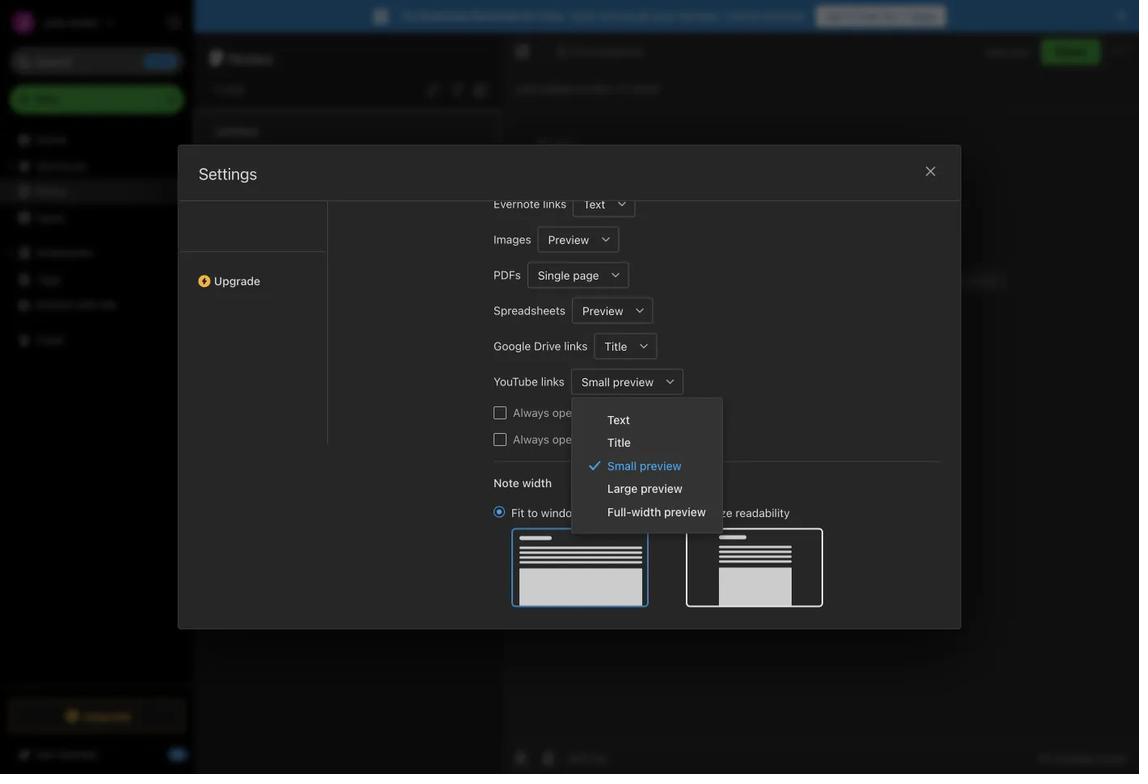 Task type: vqa. For each thing, say whether or not it's contained in the screenshot.
search box
yes



Task type: describe. For each thing, give the bounding box(es) containing it.
first
[[572, 45, 593, 57]]

note width
[[494, 476, 552, 490]]

to
[[528, 506, 538, 519]]

get it free for 7 days
[[826, 9, 937, 23]]

preview inside 'link'
[[641, 482, 683, 496]]

last edited on nov 17, 2023
[[515, 82, 660, 95]]

optimize
[[686, 506, 733, 519]]

always for always open external applications
[[513, 433, 550, 446]]

single
[[538, 268, 570, 282]]

sync
[[572, 9, 598, 23]]

anytime.
[[764, 9, 809, 23]]

pdfs
[[494, 268, 521, 281]]

get it free for 7 days button
[[817, 6, 947, 27]]

saved
[[1098, 752, 1127, 764]]

personal
[[472, 9, 518, 23]]

option group containing fit to window
[[494, 504, 824, 607]]

1 note
[[213, 83, 245, 96]]

it
[[849, 9, 856, 23]]

large
[[608, 482, 638, 496]]

Choose default view option for YouTube links field
[[571, 369, 684, 395]]

images
[[494, 232, 532, 246]]

free
[[859, 9, 881, 23]]

1 vertical spatial links
[[565, 339, 588, 352]]

applications
[[627, 433, 690, 446]]

google
[[494, 339, 531, 352]]

upgrade for bottom upgrade popup button
[[83, 710, 132, 723]]

text link
[[572, 408, 723, 431]]

first notebook button
[[551, 40, 649, 63]]

title button
[[594, 333, 632, 359]]

Always open external applications checkbox
[[494, 433, 507, 446]]

Choose default view option for Spreadsheets field
[[572, 298, 654, 323]]

across
[[601, 9, 635, 23]]

devices.
[[679, 9, 722, 23]]

last
[[515, 82, 537, 95]]

youtube
[[494, 375, 538, 388]]

width for note
[[523, 476, 552, 490]]

1 vertical spatial upgrade button
[[10, 700, 184, 732]]

minutes
[[242, 176, 278, 187]]

external for files
[[582, 406, 624, 419]]

always open external files
[[513, 406, 648, 419]]

shared
[[36, 298, 73, 311]]

small preview inside button
[[582, 375, 654, 388]]

1 vertical spatial evernote
[[494, 197, 540, 210]]

Choose default view option for Images field
[[538, 226, 620, 252]]

with
[[76, 298, 97, 311]]

Choose default view option for Evernote links field
[[573, 191, 636, 217]]

1 vertical spatial settings
[[199, 164, 257, 183]]

7
[[902, 9, 908, 23]]

trash link
[[0, 327, 193, 353]]

page
[[573, 268, 599, 282]]

Search text field
[[21, 47, 173, 76]]

a few minutes ago
[[215, 176, 298, 187]]

your
[[653, 9, 676, 23]]

open for always open external applications
[[553, 433, 579, 446]]

note
[[494, 476, 520, 490]]

home
[[36, 133, 66, 146]]

try
[[401, 9, 418, 23]]

add a reminder image
[[512, 749, 531, 768]]

only you
[[986, 45, 1029, 58]]

tags button
[[0, 266, 193, 292]]

17,
[[616, 82, 630, 95]]

fit
[[512, 506, 525, 519]]

Note Editor text field
[[502, 110, 1140, 741]]

small preview button
[[571, 369, 658, 395]]

note
[[222, 83, 245, 96]]

edited
[[540, 82, 573, 95]]

small preview inside dropdown list menu
[[608, 459, 682, 473]]

preview for spreadsheets
[[583, 304, 624, 317]]

tasks button
[[0, 205, 193, 230]]

full-width preview link
[[572, 500, 723, 523]]

days
[[911, 9, 937, 23]]

notebook
[[596, 45, 644, 57]]

new
[[36, 93, 59, 106]]

preview up large preview 'link'
[[640, 459, 682, 473]]

shared with me link
[[0, 292, 193, 318]]

window
[[541, 506, 581, 519]]

always open external applications
[[513, 433, 690, 446]]

full-
[[608, 505, 632, 519]]

note window element
[[502, 32, 1140, 775]]



Task type: locate. For each thing, give the bounding box(es) containing it.
tags
[[36, 272, 61, 286]]

preview up title 'button'
[[583, 304, 624, 317]]

open up always open external applications
[[553, 406, 579, 419]]

0 vertical spatial open
[[553, 406, 579, 419]]

links right drive
[[565, 339, 588, 352]]

small up always open external files
[[582, 375, 610, 388]]

you
[[1011, 45, 1029, 58]]

ago
[[281, 176, 298, 187]]

1 horizontal spatial width
[[632, 505, 662, 519]]

0 vertical spatial notes
[[229, 49, 273, 68]]

links for evernote links
[[543, 197, 567, 210]]

files
[[627, 406, 648, 419]]

0 vertical spatial small
[[582, 375, 610, 388]]

notebooks link
[[0, 240, 193, 266]]

1 horizontal spatial evernote
[[494, 197, 540, 210]]

preview
[[613, 375, 654, 388], [640, 459, 682, 473], [641, 482, 683, 496], [665, 505, 706, 519]]

for for free:
[[521, 9, 536, 23]]

text up always open external applications
[[608, 413, 630, 426]]

1 horizontal spatial for
[[884, 9, 899, 23]]

text button
[[573, 191, 610, 217]]

close image
[[922, 162, 941, 181]]

preview button for spreadsheets
[[572, 298, 628, 323]]

optimize readability
[[686, 506, 790, 519]]

evernote up images
[[494, 197, 540, 210]]

preview up full-width preview
[[641, 482, 683, 496]]

1 horizontal spatial upgrade
[[214, 274, 261, 287]]

0 horizontal spatial width
[[523, 476, 552, 490]]

share
[[1056, 45, 1087, 58]]

tree containing home
[[0, 127, 194, 686]]

evernote links
[[494, 197, 567, 210]]

shortcuts
[[36, 159, 87, 172]]

width
[[523, 476, 552, 490], [632, 505, 662, 519]]

shared with me
[[36, 298, 117, 311]]

1 vertical spatial always
[[513, 433, 550, 446]]

changes
[[1054, 752, 1095, 764]]

0 horizontal spatial evernote
[[421, 9, 469, 23]]

google drive links
[[494, 339, 588, 352]]

0 horizontal spatial notes
[[36, 185, 66, 198]]

dropdown list menu
[[572, 408, 723, 523]]

cancel
[[725, 9, 761, 23]]

0 horizontal spatial upgrade
[[83, 710, 132, 723]]

external for applications
[[582, 433, 624, 446]]

upgrade
[[214, 274, 261, 287], [83, 710, 132, 723]]

all
[[1039, 752, 1051, 764]]

large preview
[[608, 482, 683, 496]]

home link
[[0, 127, 194, 153]]

tasks
[[36, 211, 65, 224]]

new button
[[10, 85, 184, 114]]

1 vertical spatial title
[[608, 436, 631, 450]]

evernote
[[421, 9, 469, 23], [494, 197, 540, 210]]

1 vertical spatial small preview
[[608, 459, 682, 473]]

2 vertical spatial links
[[541, 375, 565, 388]]

1 vertical spatial width
[[632, 505, 662, 519]]

Fit to window radio
[[494, 506, 505, 517]]

1 horizontal spatial text
[[608, 413, 630, 426]]

links down drive
[[541, 375, 565, 388]]

always right "always open external files" checkbox
[[513, 406, 550, 419]]

preview
[[549, 233, 590, 246], [583, 304, 624, 317]]

0 vertical spatial always
[[513, 406, 550, 419]]

all
[[638, 9, 650, 23]]

external down always open external files
[[582, 433, 624, 446]]

title link
[[572, 431, 723, 454]]

large preview link
[[572, 477, 723, 500]]

for left 7
[[884, 9, 899, 23]]

upgrade for the top upgrade popup button
[[214, 274, 261, 287]]

width for full-
[[632, 505, 662, 519]]

1 vertical spatial notes
[[36, 185, 66, 198]]

for inside button
[[884, 9, 899, 23]]

untitled
[[215, 125, 258, 138]]

share button
[[1042, 39, 1101, 65]]

a
[[215, 176, 220, 187]]

1 for from the left
[[521, 9, 536, 23]]

text inside button
[[584, 197, 606, 210]]

small inside 'small preview' link
[[608, 459, 637, 473]]

None search field
[[21, 47, 173, 76]]

0 vertical spatial links
[[543, 197, 567, 210]]

readability
[[736, 506, 790, 519]]

1 always from the top
[[513, 406, 550, 419]]

0 vertical spatial upgrade button
[[179, 251, 327, 294]]

1 open from the top
[[553, 406, 579, 419]]

notes up note
[[229, 49, 273, 68]]

links left the text button
[[543, 197, 567, 210]]

text up preview field
[[584, 197, 606, 210]]

1 vertical spatial preview
[[583, 304, 624, 317]]

1 vertical spatial preview button
[[572, 298, 628, 323]]

0 vertical spatial preview
[[549, 233, 590, 246]]

settings tooltip
[[179, 6, 258, 38]]

external
[[582, 406, 624, 419], [582, 433, 624, 446]]

preview up files
[[613, 375, 654, 388]]

single page button
[[528, 262, 604, 288]]

for left free: at the left
[[521, 9, 536, 23]]

Optimize readability radio
[[669, 506, 680, 517]]

2 always from the top
[[513, 433, 550, 446]]

me
[[100, 298, 117, 311]]

width down large preview 'link'
[[632, 505, 662, 519]]

spreadsheets
[[494, 304, 566, 317]]

0 vertical spatial preview button
[[538, 226, 594, 252]]

0 vertical spatial width
[[523, 476, 552, 490]]

full-width preview
[[608, 505, 706, 519]]

always for always open external files
[[513, 406, 550, 419]]

expand notebooks image
[[4, 247, 17, 260]]

preview button for images
[[538, 226, 594, 252]]

1 vertical spatial open
[[553, 433, 579, 446]]

0 vertical spatial title
[[605, 339, 628, 353]]

try evernote personal for free: sync across all your devices. cancel anytime.
[[401, 9, 809, 23]]

1 external from the top
[[582, 406, 624, 419]]

preview up single page
[[549, 233, 590, 246]]

youtube links
[[494, 375, 565, 388]]

all changes saved
[[1039, 752, 1127, 764]]

option group
[[494, 504, 824, 607]]

always right the always open external applications option
[[513, 433, 550, 446]]

notes
[[229, 49, 273, 68], [36, 185, 66, 198]]

settings image
[[165, 13, 184, 32]]

only
[[986, 45, 1009, 58]]

preview button up title 'button'
[[572, 298, 628, 323]]

small preview up large preview
[[608, 459, 682, 473]]

small preview
[[582, 375, 654, 388], [608, 459, 682, 473]]

settings right settings image
[[204, 16, 245, 28]]

small up large in the bottom right of the page
[[608, 459, 637, 473]]

settings
[[204, 16, 245, 28], [199, 164, 257, 183]]

settings down untitled
[[199, 164, 257, 183]]

0 horizontal spatial text
[[584, 197, 606, 210]]

always
[[513, 406, 550, 419], [513, 433, 550, 446]]

evernote right try
[[421, 9, 469, 23]]

shortcuts button
[[0, 153, 193, 179]]

free:
[[539, 9, 566, 23]]

2 open from the top
[[553, 433, 579, 446]]

preview down large preview 'link'
[[665, 505, 706, 519]]

get
[[826, 9, 846, 23]]

width up to
[[523, 476, 552, 490]]

preview button
[[538, 226, 594, 252], [572, 298, 628, 323]]

notes inside notes link
[[36, 185, 66, 198]]

Always open external files checkbox
[[494, 406, 507, 419]]

Choose default view option for Google Drive links field
[[594, 333, 658, 359]]

open down always open external files
[[553, 433, 579, 446]]

single page
[[538, 268, 599, 282]]

1 horizontal spatial notes
[[229, 49, 273, 68]]

notebooks
[[36, 246, 93, 260]]

on
[[576, 82, 589, 95]]

external up always open external applications
[[582, 406, 624, 419]]

nov
[[592, 82, 613, 95]]

preview button up single page button
[[538, 226, 594, 252]]

open for always open external files
[[553, 406, 579, 419]]

0 vertical spatial evernote
[[421, 9, 469, 23]]

notes up tasks
[[36, 185, 66, 198]]

small preview link
[[572, 454, 723, 477]]

expand note image
[[513, 42, 533, 61]]

2 external from the top
[[582, 433, 624, 446]]

notes link
[[0, 179, 193, 205]]

1 vertical spatial external
[[582, 433, 624, 446]]

open
[[553, 406, 579, 419], [553, 433, 579, 446]]

small preview down title 'button'
[[582, 375, 654, 388]]

settings inside tooltip
[[204, 16, 245, 28]]

for
[[521, 9, 536, 23], [884, 9, 899, 23]]

title inside dropdown list menu
[[608, 436, 631, 450]]

preview for images
[[549, 233, 590, 246]]

upgrade button
[[179, 251, 327, 294], [10, 700, 184, 732]]

for for 7
[[884, 9, 899, 23]]

drive
[[534, 339, 561, 352]]

links for youtube links
[[541, 375, 565, 388]]

1 vertical spatial upgrade
[[83, 710, 132, 723]]

0 vertical spatial small preview
[[582, 375, 654, 388]]

title up small preview button
[[605, 339, 628, 353]]

2023
[[633, 82, 660, 95]]

0 vertical spatial external
[[582, 406, 624, 419]]

width inside dropdown list menu
[[632, 505, 662, 519]]

text inside dropdown list menu
[[608, 413, 630, 426]]

0 horizontal spatial for
[[521, 9, 536, 23]]

1
[[213, 83, 219, 96]]

tree
[[0, 127, 194, 686]]

small inside small preview button
[[582, 375, 610, 388]]

title inside 'button'
[[605, 339, 628, 353]]

tab list
[[348, 33, 481, 444]]

0 vertical spatial upgrade
[[214, 274, 261, 287]]

0 vertical spatial text
[[584, 197, 606, 210]]

preview inside button
[[613, 375, 654, 388]]

add tag image
[[539, 749, 559, 768]]

1 vertical spatial small
[[608, 459, 637, 473]]

title down files
[[608, 436, 631, 450]]

first notebook
[[572, 45, 644, 57]]

fit to window
[[512, 506, 581, 519]]

trash
[[36, 333, 64, 347]]

2 for from the left
[[884, 9, 899, 23]]

0 vertical spatial settings
[[204, 16, 245, 28]]

few
[[223, 176, 239, 187]]

Choose default view option for PDFs field
[[528, 262, 629, 288]]

1 vertical spatial text
[[608, 413, 630, 426]]



